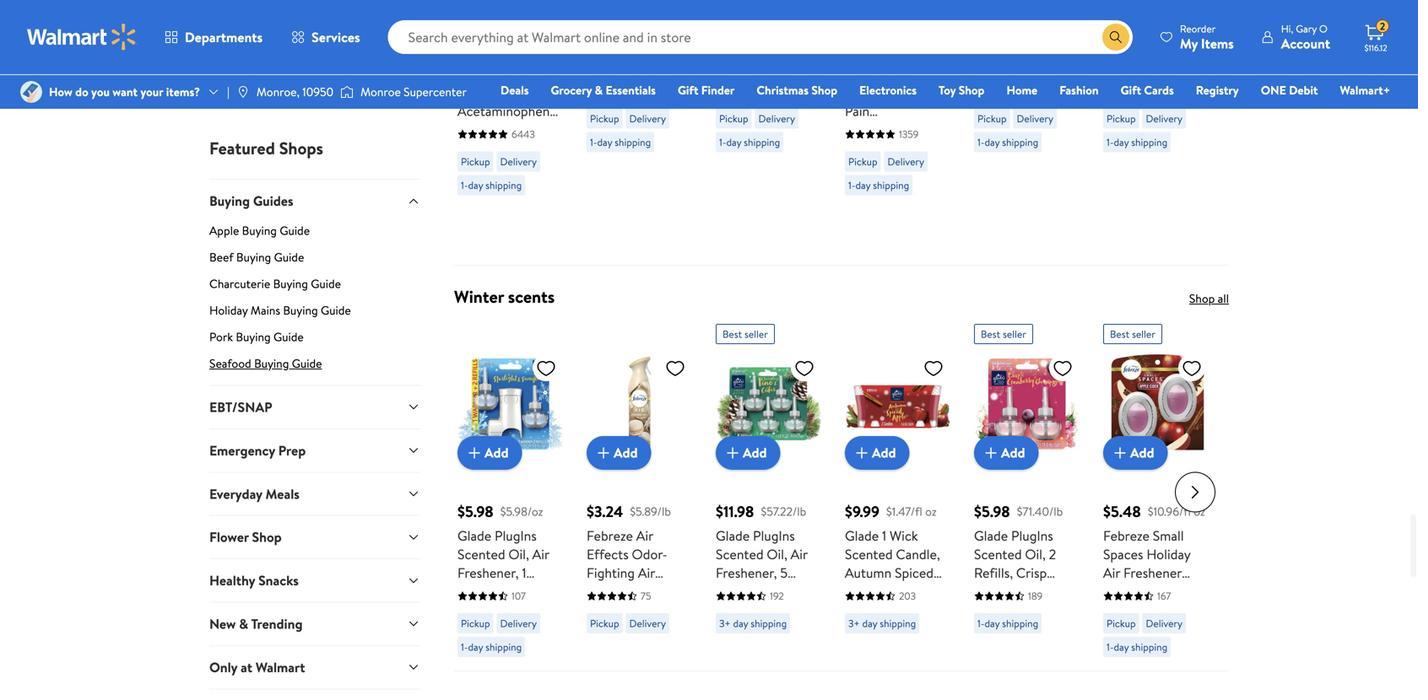 Task type: locate. For each thing, give the bounding box(es) containing it.
3+ day shipping
[[719, 617, 787, 631], [849, 617, 916, 631]]

freshener inside $5.48 $10.96/fl oz febreze small spaces holiday air freshener apple cider scent, .25 fl oz each, pack of 2
[[1124, 564, 1182, 583]]

2 inside $5.98 $71.40/lb glade plugins scented oil, 2 refills, crisp cranberry champagne, 0.67oz each, 1.34 oz total
[[1049, 545, 1057, 564]]

caplets, left 1359
[[845, 139, 893, 157]]

day down 'tylenol 8 hour arthritis & joint pain acetaminophen caplets, 225 count'
[[856, 178, 871, 192]]

 image for monroe, 10950
[[236, 85, 250, 99]]

day down finder
[[727, 135, 742, 149]]

0 vertical spatial next slide for product carousel list image
[[1175, 17, 1216, 57]]

caplets, inside equate acetaminophen 8hr arthritis pain relief extended- release caplets, 650 mg, 225 count
[[1022, 114, 1070, 133]]

0 horizontal spatial $5.98
[[458, 501, 494, 523]]

fits
[[1158, 59, 1180, 77]]

pain inside equate acetaminophen 8hr arthritis pain relief extended- release caplets, 650 mg, 225 count
[[974, 77, 999, 96]]

options
[[875, 18, 913, 35]]

apple buying guide link
[[209, 222, 421, 246]]

delivery down 1359
[[888, 154, 925, 169]]

1 horizontal spatial total
[[732, 638, 760, 657]]

5 add button from the left
[[974, 436, 1039, 470]]

acetaminophen down deals
[[458, 102, 550, 120]]

caplets, for count
[[845, 139, 893, 157]]

0 horizontal spatial release
[[494, 120, 539, 139]]

febreze down $5.48 at right bottom
[[1104, 527, 1150, 545]]

1 horizontal spatial mg,
[[1001, 133, 1023, 151]]

glade inside $5.98 $5.98/oz glade plugins scented oil, air freshener, 1 warmer   2 refills, starlight & snowflakes, 0.67 oz each, 1.34 oz total
[[458, 527, 492, 545]]

4 scented from the left
[[974, 545, 1022, 564]]

add button for 'febreze small spaces holiday air freshener apple cider scent, .25 fl oz each, pack of 2' image at the bottom right
[[1104, 436, 1168, 470]]

total down champagne,
[[990, 638, 1018, 657]]

count inside equate acetaminophen 8hr arthritis pain relief extended- release caplets, 650 mg, 225 count
[[974, 151, 1011, 170]]

1 left wick
[[882, 527, 887, 545]]

freshener, for $5.98
[[458, 564, 519, 583]]

air down $5.89/lb
[[636, 527, 653, 545]]

guide down 'beef buying guide' link
[[311, 276, 341, 292]]

delivery
[[630, 111, 666, 126], [759, 111, 795, 126], [1017, 111, 1054, 126], [1146, 111, 1183, 126], [500, 154, 537, 169], [888, 154, 925, 169], [500, 617, 537, 631], [630, 617, 666, 631], [1146, 617, 1183, 631]]

buying down pork buying guide
[[254, 355, 289, 372]]

glade up warmer
[[458, 527, 492, 545]]

2 from from the left
[[916, 18, 941, 35]]

2 oil, from the left
[[767, 545, 788, 564]]

1 0.67 from the left
[[529, 620, 553, 638]]

glade inside $11.98 $57.22/lb glade plugins scented oil, air freshener, 5 refills, twinkling pine & cedar, 0.67 oz each, 3.35 oz total
[[716, 527, 750, 545]]

5 add from the left
[[1001, 444, 1026, 462]]

total inside $11.98 $57.22/lb glade plugins scented oil, air freshener, 5 refills, twinkling pine & cedar, 0.67 oz each, 3.35 oz total
[[732, 638, 760, 657]]

shop for toy shop
[[959, 82, 985, 98]]

0 horizontal spatial acetaminophen
[[458, 102, 550, 120]]

services button
[[277, 17, 375, 57]]

from right options
[[916, 18, 941, 35]]

pickup left the vanilla,
[[590, 617, 619, 631]]

2434
[[641, 84, 664, 98]]

antiseptic,
[[716, 59, 779, 77]]

1 vertical spatial mg,
[[1001, 133, 1023, 151]]

2 horizontal spatial acetaminophen
[[974, 40, 1067, 59]]

buying down apple buying guide
[[236, 249, 271, 266]]

most,
[[1104, 77, 1137, 96]]

0 horizontal spatial oil,
[[509, 545, 529, 564]]

0 horizontal spatial best
[[723, 327, 742, 341]]

1 horizontal spatial $5.98
[[974, 501, 1010, 523]]

1 vertical spatial arthritis
[[845, 83, 894, 102]]

0 vertical spatial christmas
[[239, 42, 299, 61]]

apple
[[209, 222, 239, 239], [1104, 583, 1138, 601]]

pickup left the pack
[[1107, 617, 1136, 631]]

1 horizontal spatial refills,
[[716, 583, 755, 601]]

refills, left crisp
[[974, 564, 1013, 583]]

2 gift from the left
[[1121, 82, 1142, 98]]

2 best from the left
[[981, 327, 1001, 341]]

3 seller from the left
[[1132, 327, 1156, 341]]

2 horizontal spatial total
[[990, 638, 1018, 657]]

hour
[[901, 65, 930, 83]]

2 horizontal spatial best seller
[[1110, 327, 1156, 341]]

febreze down "$3.24"
[[587, 527, 633, 545]]

monroe,
[[257, 84, 300, 100]]

8.8
[[670, 601, 688, 620]]

2 inside $5.98 $5.98/oz glade plugins scented oil, air freshener, 1 warmer   2 refills, starlight & snowflakes, 0.67 oz each, 1.34 oz total
[[507, 583, 514, 601]]

more options from $4.97
[[845, 18, 941, 51]]

 image for monroe supercenter
[[340, 84, 354, 100]]

1 horizontal spatial tylenol
[[845, 65, 886, 83]]

2 freshener, from the left
[[716, 564, 777, 583]]

guide inside "link"
[[292, 355, 322, 372]]

guide for pork buying guide
[[274, 329, 304, 345]]

featured shops
[[209, 136, 323, 160]]

$116.12
[[1365, 42, 1388, 54]]

services
[[312, 28, 360, 46]]

1-day shipping down 1359
[[849, 178, 910, 192]]

0 horizontal spatial 3+
[[719, 617, 731, 631]]

oil, inside $5.98 $71.40/lb glade plugins scented oil, 2 refills, crisp cranberry champagne, 0.67oz each, 1.34 oz total
[[1025, 545, 1046, 564]]

add up $1.47/fl
[[872, 444, 896, 462]]

glade plugins scented oil, air freshener, 5 refills, twinkling pine & cedar, 0.67 oz each, 3.35 oz total image
[[716, 351, 822, 457]]

buying for seafood buying guide
[[254, 355, 289, 372]]

from
[[501, 18, 526, 35], [916, 18, 941, 35]]

0 horizontal spatial total
[[458, 657, 486, 675]]

& right pine
[[745, 601, 754, 620]]

2 add from the left
[[614, 444, 638, 462]]

each,
[[760, 620, 791, 638], [1104, 620, 1135, 638], [474, 638, 505, 657]]

0 horizontal spatial  image
[[20, 81, 42, 103]]

0 horizontal spatial fl
[[799, 59, 808, 77]]

& inside grocery & essentials link
[[595, 82, 603, 98]]

febreze inside "$3.24 $5.89/lb febreze air effects odor- fighting air freshener fresh baked vanilla, 8.8 oz. aerosol can"
[[587, 527, 633, 545]]

equate
[[587, 21, 628, 40], [716, 21, 757, 40], [974, 21, 1015, 40], [1104, 21, 1144, 40]]

oils,
[[899, 620, 925, 638]]

1 horizontal spatial holiday
[[1147, 545, 1191, 564]]

1- down 'tylenol 8 hour arthritis & joint pain acetaminophen caplets, 225 count'
[[849, 178, 856, 192]]

plugins down $57.22/lb
[[753, 527, 795, 545]]

3.35
[[794, 620, 819, 638]]

6 add button from the left
[[1104, 436, 1168, 470]]

ugly christmas sweaters
[[209, 42, 355, 61]]

0.67 inside $5.98 $5.98/oz glade plugins scented oil, air freshener, 1 warmer   2 refills, starlight & snowflakes, 0.67 oz each, 1.34 oz total
[[529, 620, 553, 638]]

total inside $5.98 $71.40/lb glade plugins scented oil, 2 refills, crisp cranberry champagne, 0.67oz each, 1.34 oz total
[[990, 638, 1018, 657]]

air up the scent,
[[1104, 564, 1121, 583]]

plugins for $5.98
[[1012, 527, 1054, 545]]

arthritis left hour
[[845, 83, 894, 102]]

$4.97
[[529, 18, 556, 35], [845, 35, 872, 51]]

0 horizontal spatial freshener,
[[458, 564, 519, 583]]

equate acetaminophen 8hr arthritis pain relief extended- release caplets, 650 mg, 225 count
[[974, 21, 1070, 170]]

release down home link
[[974, 114, 1019, 133]]

1 horizontal spatial apple
[[1104, 583, 1138, 601]]

guide for beef buying guide
[[274, 249, 304, 266]]

product group containing equate nitrile exam gloves, one size fits most, 100 count
[[1104, 0, 1209, 258]]

1 horizontal spatial acetaminophen
[[845, 120, 938, 139]]

add for glade plugins scented oil, 2 refills, crisp cranberry champagne, 0.67oz each, 1.34 oz total image
[[1001, 444, 1026, 462]]

electronics
[[860, 82, 917, 98]]

best seller for $5.98
[[981, 327, 1027, 341]]

pain inside 'tylenol 8 hour arthritis & joint pain acetaminophen caplets, 225 count'
[[845, 102, 870, 120]]

freshener,
[[458, 564, 519, 583], [716, 564, 777, 583]]

1 vertical spatial 1
[[522, 564, 526, 583]]

1 up 107
[[522, 564, 526, 583]]

2 add to cart image from the left
[[594, 443, 614, 463]]

add button for glade plugins scented oil, 2 refills, crisp cranberry champagne, 0.67oz each, 1.34 oz total image
[[974, 436, 1039, 470]]

ebt/snap button
[[209, 385, 421, 429]]

5
[[780, 564, 788, 583]]

glade for warmer
[[458, 527, 492, 545]]

1 horizontal spatial seller
[[1003, 327, 1027, 341]]

release inside 'tylenol extra strength acetaminophen rapid release gels, 24 ct'
[[494, 120, 539, 139]]

3 best from the left
[[1110, 327, 1130, 341]]

$5.98 inside $5.98 $5.98/oz glade plugins scented oil, air freshener, 1 warmer   2 refills, starlight & snowflakes, 0.67 oz each, 1.34 oz total
[[458, 501, 494, 523]]

tylenol inside 'tylenol extra strength acetaminophen rapid release gels, 24 ct'
[[458, 65, 499, 83]]

1 vertical spatial holiday
[[1147, 545, 1191, 564]]

0.67 inside $11.98 $57.22/lb glade plugins scented oil, air freshener, 5 refills, twinkling pine & cedar, 0.67 oz each, 3.35 oz total
[[716, 620, 740, 638]]

0 horizontal spatial 225
[[896, 139, 918, 157]]

arthritis inside equate acetaminophen 8hr arthritis pain relief extended- release caplets, 650 mg, 225 count
[[1004, 59, 1053, 77]]

1 horizontal spatial  image
[[236, 85, 250, 99]]

add button for glade plugins scented oil, air freshener, 5 refills, twinkling pine & cedar, 0.67 oz each, 3.35 oz total image at the right of the page
[[716, 436, 781, 470]]

scented inside $5.98 $71.40/lb glade plugins scented oil, 2 refills, crisp cranberry champagne, 0.67oz each, 1.34 oz total
[[974, 545, 1022, 564]]

3 add to cart image from the left
[[723, 443, 743, 463]]

add up "$3.24"
[[614, 444, 638, 462]]

0 vertical spatial arthritis
[[1004, 59, 1053, 77]]

1 horizontal spatial pain
[[845, 102, 870, 120]]

oz inside $5.98 $71.40/lb glade plugins scented oil, 2 refills, crisp cranberry champagne, 0.67oz each, 1.34 oz total
[[974, 638, 987, 657]]

1 from from the left
[[501, 18, 526, 35]]

count inside equate ibuprofen tablets, 200 mg, pain reliever and fever reducer, 500 count
[[614, 96, 650, 114]]

1 horizontal spatial 1.34
[[1049, 620, 1071, 638]]

acetaminophen down electronics
[[845, 120, 938, 139]]

1 horizontal spatial 3+ day shipping
[[849, 617, 916, 631]]

225 inside equate acetaminophen 8hr arthritis pain relief extended- release caplets, 650 mg, 225 count
[[1026, 133, 1048, 151]]

1- down most,
[[1107, 135, 1114, 149]]

ebt/snap
[[209, 398, 272, 417]]

4 add to cart image from the left
[[852, 443, 872, 463]]

1 tylenol from the left
[[458, 65, 499, 83]]

freshener, left 5 at bottom
[[716, 564, 777, 583]]

2 next slide for product carousel list image from the top
[[1175, 472, 1216, 513]]

tylenol for tylenol 8 hour arthritis & joint pain acetaminophen caplets, 225 count
[[845, 65, 886, 83]]

refills, right warmer
[[518, 583, 557, 601]]

o
[[1320, 22, 1328, 36]]

nitrile
[[1148, 21, 1185, 40]]

guide for seafood buying guide
[[292, 355, 322, 372]]

$3.24
[[587, 501, 623, 523]]

add to cart image
[[464, 443, 485, 463], [594, 443, 614, 463], [723, 443, 743, 463], [852, 443, 872, 463], [981, 443, 1001, 463]]

1.34 inside $5.98 $71.40/lb glade plugins scented oil, 2 refills, crisp cranberry champagne, 0.67oz each, 1.34 oz total
[[1049, 620, 1071, 638]]

2 $5.98 from the left
[[974, 501, 1010, 523]]

1 horizontal spatial caplets,
[[1022, 114, 1070, 133]]

arthritis inside 'tylenol 8 hour arthritis & joint pain acetaminophen caplets, 225 count'
[[845, 83, 894, 102]]

6443
[[512, 127, 535, 141]]

2 tylenol from the left
[[845, 65, 886, 83]]

0 horizontal spatial pain
[[587, 59, 611, 77]]

1 plugins from the left
[[495, 527, 537, 545]]

add button up $5.98/oz
[[458, 436, 522, 470]]

2 right of
[[1185, 620, 1192, 638]]

caplets, inside 'tylenol 8 hour arthritis & joint pain acetaminophen caplets, 225 count'
[[845, 139, 893, 157]]

 image
[[20, 81, 42, 103], [340, 84, 354, 100], [236, 85, 250, 99]]

0 horizontal spatial holiday
[[209, 302, 248, 319]]

equate nitrile exam gloves, one size fits most, 100 count
[[1104, 21, 1200, 96]]

4 add from the left
[[872, 444, 896, 462]]

$4.97 up extra
[[529, 18, 556, 35]]

1 horizontal spatial 0.67
[[716, 620, 740, 638]]

1 scented from the left
[[458, 545, 505, 564]]

only at walmart button
[[209, 646, 421, 689]]

1 seller from the left
[[745, 327, 768, 341]]

3.4
[[929, 620, 947, 638]]

hi, gary o account
[[1282, 22, 1331, 53]]

buying guides
[[209, 192, 293, 210]]

caplets, for mg,
[[1022, 114, 1070, 133]]

0 horizontal spatial christmas
[[239, 42, 299, 61]]

225 down joint
[[896, 139, 918, 157]]

mg, inside equate ibuprofen tablets, 200 mg, pain reliever and fever reducer, 500 count
[[661, 40, 683, 59]]

3 add button from the left
[[716, 436, 781, 470]]

1 horizontal spatial $4.97
[[845, 35, 872, 51]]

0 vertical spatial fl
[[799, 59, 808, 77]]

3 equate from the left
[[974, 21, 1015, 40]]

add button for glade 1 wick scented candle, autumn spiced apple, fragrance infused with essential oils, 3.4 oz image
[[845, 436, 910, 470]]

1 add to cart image from the left
[[464, 443, 485, 463]]

relief
[[1002, 77, 1036, 96]]

freshener, inside $11.98 $57.22/lb glade plugins scented oil, air freshener, 5 refills, twinkling pine & cedar, 0.67 oz each, 3.35 oz total
[[716, 564, 777, 583]]

shop right "flower"
[[252, 528, 282, 547]]

1 oil, from the left
[[509, 545, 529, 564]]

guide
[[280, 222, 310, 239], [274, 249, 304, 266], [311, 276, 341, 292], [321, 302, 351, 319], [274, 329, 304, 345], [292, 355, 322, 372]]

tylenol inside 'tylenol 8 hour arthritis & joint pain acetaminophen caplets, 225 count'
[[845, 65, 886, 83]]

0 horizontal spatial plugins
[[495, 527, 537, 545]]

oz right 3.4
[[974, 638, 987, 657]]

$4.97 left options
[[845, 35, 872, 51]]

1.34 right each,
[[1049, 620, 1071, 638]]

home
[[1007, 82, 1038, 98]]

0 horizontal spatial tylenol
[[458, 65, 499, 83]]

apple up beef
[[209, 222, 239, 239]]

1 horizontal spatial best
[[981, 327, 1001, 341]]

pickup down rapid
[[461, 154, 490, 169]]

2 horizontal spatial seller
[[1132, 327, 1156, 341]]

0 vertical spatial 1
[[882, 527, 887, 545]]

1 vertical spatial caplets,
[[845, 139, 893, 157]]

product group containing tylenol 8 hour arthritis & joint pain acetaminophen caplets, 225 count
[[845, 0, 951, 258]]

1 equate from the left
[[587, 21, 628, 40]]

3 oil, from the left
[[1025, 545, 1046, 564]]

buying down mains
[[236, 329, 271, 345]]

product group containing equate ibuprofen tablets, 200 mg, pain reliever and fever reducer, 500 count
[[587, 0, 692, 258]]

5 add to cart image from the left
[[981, 443, 1001, 463]]

1 horizontal spatial freshener
[[1124, 564, 1182, 583]]

$5.98 for freshener,
[[458, 501, 494, 523]]

0 horizontal spatial 0.67
[[529, 620, 553, 638]]

0 horizontal spatial 1
[[522, 564, 526, 583]]

glade down the $9.99
[[845, 527, 879, 545]]

2 febreze from the left
[[1104, 527, 1150, 545]]

0 vertical spatial caplets,
[[1022, 114, 1070, 133]]

1 horizontal spatial each,
[[760, 620, 791, 638]]

add button up the $9.99
[[845, 436, 910, 470]]

air inside $5.98 $5.98/oz glade plugins scented oil, air freshener, 1 warmer   2 refills, starlight & snowflakes, 0.67 oz each, 1.34 oz total
[[533, 545, 550, 564]]

1 horizontal spatial 3+
[[849, 617, 860, 631]]

freshener, inside $5.98 $5.98/oz glade plugins scented oil, air freshener, 1 warmer   2 refills, starlight & snowflakes, 0.67 oz each, 1.34 oz total
[[458, 564, 519, 583]]

monroe supercenter
[[361, 84, 467, 100]]

fl inside equate 91% isopropyl alcohol antiseptic, 32 fl oz
[[799, 59, 808, 77]]

2 3+ day shipping from the left
[[849, 617, 916, 631]]

beef buying guide
[[209, 249, 304, 266]]

oil, inside $11.98 $57.22/lb glade plugins scented oil, air freshener, 5 refills, twinkling pine & cedar, 0.67 oz each, 3.35 oz total
[[767, 545, 788, 564]]

equate left 200
[[587, 21, 628, 40]]

equate inside equate acetaminophen 8hr arthritis pain relief extended- release caplets, 650 mg, 225 count
[[974, 21, 1015, 40]]

shop for flower shop
[[252, 528, 282, 547]]

2 add button from the left
[[587, 436, 652, 470]]

equate inside equate nitrile exam gloves, one size fits most, 100 count
[[1104, 21, 1144, 40]]

0 horizontal spatial mg,
[[661, 40, 683, 59]]

0 horizontal spatial best seller
[[723, 327, 768, 341]]

fragrance
[[886, 583, 944, 601]]

add up $11.98
[[743, 444, 767, 462]]

2 glade from the left
[[716, 527, 750, 545]]

0 horizontal spatial arthritis
[[845, 83, 894, 102]]

2 right crisp
[[1049, 545, 1057, 564]]

2 scented from the left
[[716, 545, 764, 564]]

equate up one
[[1104, 21, 1144, 40]]

freshener, up starlight
[[458, 564, 519, 583]]

plugins for $11.98
[[753, 527, 795, 545]]

1 horizontal spatial febreze
[[1104, 527, 1150, 545]]

1 horizontal spatial christmas
[[757, 82, 809, 98]]

add button up $11.98
[[716, 436, 781, 470]]

best seller up 'febreze small spaces holiday air freshener apple cider scent, .25 fl oz each, pack of 2' image at the bottom right
[[1110, 327, 1156, 341]]

1 horizontal spatial 1
[[882, 527, 887, 545]]

$5.98 left $5.98/oz
[[458, 501, 494, 523]]

seller up glade plugins scented oil, air freshener, 5 refills, twinkling pine & cedar, 0.67 oz each, 3.35 oz total image at the right of the page
[[745, 327, 768, 341]]

4 equate from the left
[[1104, 21, 1144, 40]]

fl right .25
[[1164, 601, 1172, 620]]

total down pine
[[732, 638, 760, 657]]

day
[[597, 135, 612, 149], [727, 135, 742, 149], [985, 135, 1000, 149], [1114, 135, 1129, 149], [468, 178, 483, 192], [856, 178, 871, 192], [733, 617, 748, 631], [863, 617, 878, 631], [985, 617, 1000, 631], [468, 640, 483, 655], [1114, 640, 1129, 655]]

walmart+ link
[[1333, 81, 1398, 99]]

2 horizontal spatial refills,
[[974, 564, 1013, 583]]

freshener for $5.48
[[1124, 564, 1182, 583]]

ugly christmas sweaters button
[[209, 30, 421, 73]]

1 glade from the left
[[458, 527, 492, 545]]

2 0.67 from the left
[[716, 620, 740, 638]]

0 horizontal spatial caplets,
[[845, 139, 893, 157]]

1-day shipping down cranberry at the right of the page
[[978, 617, 1039, 631]]

2 horizontal spatial  image
[[340, 84, 354, 100]]

1 horizontal spatial best seller
[[981, 327, 1027, 341]]

buying inside dropdown button
[[209, 192, 250, 210]]

167
[[1158, 589, 1171, 604]]

fl right 32
[[799, 59, 808, 77]]

1 vertical spatial next slide for product carousel list image
[[1175, 472, 1216, 513]]

day down gels,
[[468, 178, 483, 192]]

3 plugins from the left
[[1012, 527, 1054, 545]]

ibuprofen
[[631, 21, 688, 40]]

0 horizontal spatial $4.97
[[529, 18, 556, 35]]

0 horizontal spatial 3+ day shipping
[[719, 617, 787, 631]]

&
[[595, 82, 603, 98], [897, 83, 906, 102], [511, 601, 520, 620], [745, 601, 754, 620], [239, 615, 248, 634]]

1.34 down 107
[[509, 638, 531, 657]]

gift for gift finder
[[678, 82, 699, 98]]

pork
[[209, 329, 233, 345]]

tylenol down $22.97
[[458, 65, 499, 83]]

2 best seller from the left
[[981, 327, 1027, 341]]

you
[[91, 84, 110, 100]]

1 inside $9.99 $1.47/fl oz glade 1 wick scented candle, autumn spiced apple, fragrance infused with essential oils, 3.4 oz
[[882, 527, 887, 545]]

next slide for product carousel list image
[[1175, 17, 1216, 57], [1175, 472, 1216, 513]]

0 horizontal spatial refills,
[[518, 583, 557, 601]]

2 horizontal spatial plugins
[[1012, 527, 1054, 545]]

mg, right 650
[[1001, 133, 1023, 151]]

flower
[[209, 528, 249, 547]]

exam
[[1104, 40, 1135, 59]]

1 vertical spatial apple
[[1104, 583, 1138, 601]]

add to cart image for $9.99
[[852, 443, 872, 463]]

1 gift from the left
[[678, 82, 699, 98]]

product group containing $5.48
[[1104, 317, 1209, 664]]

starlight
[[458, 601, 507, 620]]

total
[[732, 638, 760, 657], [990, 638, 1018, 657], [458, 657, 486, 675]]

2 horizontal spatial oil,
[[1025, 545, 1046, 564]]

total inside $5.98 $5.98/oz glade plugins scented oil, air freshener, 1 warmer   2 refills, starlight & snowflakes, 0.67 oz each, 1.34 oz total
[[458, 657, 486, 675]]

0 horizontal spatial apple
[[209, 222, 239, 239]]

air inside $5.48 $10.96/fl oz febreze small spaces holiday air freshener apple cider scent, .25 fl oz each, pack of 2
[[1104, 564, 1121, 583]]

scented up apple,
[[845, 545, 893, 564]]

add for glade 1 wick scented candle, autumn spiced apple, fragrance infused with essential oils, 3.4 oz image
[[872, 444, 896, 462]]

air up 75
[[638, 564, 655, 583]]

best seller up glade plugins scented oil, 2 refills, crisp cranberry champagne, 0.67oz each, 1.34 oz total image
[[981, 327, 1027, 341]]

3 add from the left
[[743, 444, 767, 462]]

6 add from the left
[[1131, 444, 1155, 462]]

3 scented from the left
[[845, 545, 893, 564]]

shop
[[209, 73, 235, 90], [812, 82, 838, 98], [959, 82, 985, 98], [1190, 290, 1215, 307], [252, 528, 282, 547]]

 image right 10950
[[340, 84, 354, 100]]

$5.98 inside $5.98 $71.40/lb glade plugins scented oil, 2 refills, crisp cranberry champagne, 0.67oz each, 1.34 oz total
[[974, 501, 1010, 523]]

shop for christmas shop
[[812, 82, 838, 98]]

from inside the options from $4.97 – $22.97
[[501, 18, 526, 35]]

product group
[[458, 0, 563, 258], [587, 0, 692, 258], [716, 0, 822, 258], [845, 0, 951, 258], [974, 0, 1080, 258], [1104, 0, 1209, 258], [458, 317, 563, 675], [587, 317, 692, 664], [716, 317, 822, 664], [845, 317, 951, 664], [974, 317, 1080, 664], [1104, 317, 1209, 664]]

delivery down 6443
[[500, 154, 537, 169]]

$4.97 inside the options from $4.97 – $22.97
[[529, 18, 556, 35]]

add to favorites list, glade 1 wick scented candle, autumn spiced apple, fragrance infused with essential oils, 3.4 oz image
[[924, 358, 944, 379]]

tylenol 8 hour arthritis & joint pain acetaminophen caplets, 225 count
[[845, 65, 938, 176]]

–
[[458, 35, 464, 51]]

gift cards
[[1121, 82, 1174, 98]]

1 febreze from the left
[[587, 527, 633, 545]]

1 horizontal spatial arthritis
[[1004, 59, 1053, 77]]

febreze
[[587, 527, 633, 545], [1104, 527, 1150, 545]]

& inside 'tylenol 8 hour arthritis & joint pain acetaminophen caplets, 225 count'
[[897, 83, 906, 102]]

1 add button from the left
[[458, 436, 522, 470]]

1 horizontal spatial oil,
[[767, 545, 788, 564]]

scented inside $5.98 $5.98/oz glade plugins scented oil, air freshener, 1 warmer   2 refills, starlight & snowflakes, 0.67 oz each, 1.34 oz total
[[458, 545, 505, 564]]

add button for febreze air effects odor-fighting air freshener fresh baked vanilla, 8.8 oz. aerosol can image
[[587, 436, 652, 470]]

plugins inside $5.98 $5.98/oz glade plugins scented oil, air freshener, 1 warmer   2 refills, starlight & snowflakes, 0.67 oz each, 1.34 oz total
[[495, 527, 537, 545]]

pack
[[1138, 620, 1166, 638]]

2 equate from the left
[[716, 21, 757, 40]]

oil, up 107
[[509, 545, 529, 564]]

warmer
[[458, 583, 504, 601]]

add to favorites list, glade plugins scented oil, air freshener, 1 warmer   2 refills, starlight & snowflakes, 0.67 oz each, 1.34 oz total image
[[536, 358, 556, 379]]

glade down $11.98
[[716, 527, 750, 545]]

buying up the beef buying guide
[[242, 222, 277, 239]]

shop all link
[[209, 73, 421, 103]]

pork buying guide link
[[209, 329, 421, 352]]

gift down 'size'
[[1121, 82, 1142, 98]]

1 horizontal spatial from
[[916, 18, 941, 35]]

fl inside $5.48 $10.96/fl oz febreze small spaces holiday air freshener apple cider scent, .25 fl oz each, pack of 2
[[1164, 601, 1172, 620]]

holiday up the pork
[[209, 302, 248, 319]]

4212
[[770, 84, 790, 98]]

buying inside "link"
[[254, 355, 289, 372]]

1 add from the left
[[485, 444, 509, 462]]

isopropyl
[[716, 40, 770, 59]]

2 horizontal spatial best
[[1110, 327, 1130, 341]]

with
[[891, 601, 916, 620]]

scent,
[[1104, 601, 1140, 620]]

1 horizontal spatial fl
[[1164, 601, 1172, 620]]

1 horizontal spatial plugins
[[753, 527, 795, 545]]

4 glade from the left
[[974, 527, 1008, 545]]

4 add button from the left
[[845, 436, 910, 470]]

equate inside equate 91% isopropyl alcohol antiseptic, 32 fl oz
[[716, 21, 757, 40]]

1 next slide for product carousel list image from the top
[[1175, 17, 1216, 57]]

scented up warmer
[[458, 545, 505, 564]]

pain inside equate ibuprofen tablets, 200 mg, pain reliever and fever reducer, 500 count
[[587, 59, 611, 77]]

add for glade plugins scented oil, air freshener, 1 warmer   2 refills, starlight & snowflakes, 0.67 oz each, 1.34 oz total image
[[485, 444, 509, 462]]

equate for equate nitrile exam gloves, one size fits most, 100 count
[[1104, 21, 1144, 40]]

freshener inside "$3.24 $5.89/lb febreze air effects odor- fighting air freshener fresh baked vanilla, 8.8 oz. aerosol can"
[[587, 583, 645, 601]]

1 horizontal spatial release
[[974, 114, 1019, 133]]

1 freshener, from the left
[[458, 564, 519, 583]]

0 horizontal spatial 1.34
[[509, 638, 531, 657]]

best for $5.98
[[981, 327, 1001, 341]]

2 horizontal spatial each,
[[1104, 620, 1135, 638]]

seller for $5.98
[[1003, 327, 1027, 341]]

flower shop button
[[209, 516, 421, 559]]

2 seller from the left
[[1003, 327, 1027, 341]]

tylenol left 8
[[845, 65, 886, 83]]

product group containing equate acetaminophen 8hr arthritis pain relief extended- release caplets, 650 mg, 225 count
[[974, 0, 1080, 258]]

plugins inside $11.98 $57.22/lb glade plugins scented oil, air freshener, 5 refills, twinkling pine & cedar, 0.67 oz each, 3.35 oz total
[[753, 527, 795, 545]]

oil, for $11.98
[[767, 545, 788, 564]]

equate inside equate ibuprofen tablets, 200 mg, pain reliever and fever reducer, 500 count
[[587, 21, 628, 40]]

shop right toy
[[959, 82, 985, 98]]

1 3+ day shipping from the left
[[719, 617, 787, 631]]

scented for cranberry
[[974, 545, 1022, 564]]

count
[[1164, 77, 1200, 96], [614, 96, 650, 114], [974, 151, 1011, 170], [845, 157, 882, 176]]

203
[[899, 589, 916, 604]]

1 $5.98 from the left
[[458, 501, 494, 523]]

$5.89/lb
[[630, 504, 671, 520]]

delivery down 3865
[[1017, 111, 1054, 126]]

my
[[1180, 34, 1198, 53]]

0 vertical spatial holiday
[[209, 302, 248, 319]]

crisp
[[1017, 564, 1047, 583]]

scented inside $11.98 $57.22/lb glade plugins scented oil, air freshener, 5 refills, twinkling pine & cedar, 0.67 oz each, 3.35 oz total
[[716, 545, 764, 564]]

apple,
[[845, 583, 883, 601]]

scented
[[458, 545, 505, 564], [716, 545, 764, 564], [845, 545, 893, 564], [974, 545, 1022, 564]]

0 horizontal spatial febreze
[[587, 527, 633, 545]]

shop inside dropdown button
[[252, 528, 282, 547]]

apple left cider
[[1104, 583, 1138, 601]]

1 best from the left
[[723, 327, 742, 341]]

1 horizontal spatial gift
[[1121, 82, 1142, 98]]

2 plugins from the left
[[753, 527, 795, 545]]

0 horizontal spatial each,
[[474, 638, 505, 657]]

363
[[1158, 84, 1174, 98]]

0 horizontal spatial seller
[[745, 327, 768, 341]]

0.67 left cedar,
[[716, 620, 740, 638]]

2 horizontal spatial pain
[[974, 77, 999, 96]]

pine
[[716, 601, 742, 620]]

& inside new & trending dropdown button
[[239, 615, 248, 634]]

glade plugins scented oil, air freshener, 1 warmer   2 refills, starlight & snowflakes, 0.67 oz each, 1.34 oz total image
[[458, 351, 563, 457]]

0 horizontal spatial gift
[[678, 82, 699, 98]]

add button up $71.40/lb
[[974, 436, 1039, 470]]

guide down holiday mains buying guide
[[274, 329, 304, 345]]

1- down "snowflakes,"
[[461, 640, 468, 655]]

refills, inside $5.98 $71.40/lb glade plugins scented oil, 2 refills, crisp cranberry champagne, 0.67oz each, 1.34 oz total
[[974, 564, 1013, 583]]

0 vertical spatial mg,
[[661, 40, 683, 59]]

3 glade from the left
[[845, 527, 879, 545]]

best for $11.98
[[723, 327, 742, 341]]

1 horizontal spatial 225
[[1026, 133, 1048, 151]]

1 vertical spatial fl
[[1164, 601, 1172, 620]]

1 horizontal spatial freshener,
[[716, 564, 777, 583]]

add for 'febreze small spaces holiday air freshener apple cider scent, .25 fl oz each, pack of 2' image at the bottom right
[[1131, 444, 1155, 462]]

can
[[654, 620, 677, 638]]

1 best seller from the left
[[723, 327, 768, 341]]

0 horizontal spatial from
[[501, 18, 526, 35]]

plugins
[[495, 527, 537, 545], [753, 527, 795, 545], [1012, 527, 1054, 545]]

gift for gift cards
[[1121, 82, 1142, 98]]

0 horizontal spatial freshener
[[587, 583, 645, 601]]

plugins inside $5.98 $71.40/lb glade plugins scented oil, 2 refills, crisp cranberry champagne, 0.67oz each, 1.34 oz total
[[1012, 527, 1054, 545]]

account
[[1282, 34, 1331, 53]]

glade inside $5.98 $71.40/lb glade plugins scented oil, 2 refills, crisp cranberry champagne, 0.67oz each, 1.34 oz total
[[974, 527, 1008, 545]]

3+ day shipping down 192
[[719, 617, 787, 631]]



Task type: vqa. For each thing, say whether or not it's contained in the screenshot.
the Add related to GOODY'S EXTRA STRENGTH HEADACHE POWDER, 50 POWDER STICKS image
no



Task type: describe. For each thing, give the bounding box(es) containing it.
options from $4.97 – $22.97
[[458, 18, 556, 51]]

buying for charcuterie buying guide
[[273, 276, 308, 292]]

$10.96/fl
[[1148, 504, 1191, 520]]

$11.98 $57.22/lb glade plugins scented oil, air freshener, 5 refills, twinkling pine & cedar, 0.67 oz each, 3.35 oz total
[[716, 501, 819, 657]]

scented inside $9.99 $1.47/fl oz glade 1 wick scented candle, autumn spiced apple, fragrance infused with essential oils, 3.4 oz
[[845, 545, 893, 564]]

best seller for $11.98
[[723, 327, 768, 341]]

$9.99 $1.47/fl oz glade 1 wick scented candle, autumn spiced apple, fragrance infused with essential oils, 3.4 oz
[[845, 501, 947, 657]]

shop left all
[[1190, 290, 1215, 307]]

product group containing tylenol extra strength acetaminophen rapid release gels, 24 ct
[[458, 0, 563, 258]]

add to favorites list, glade plugins scented oil, 2 refills, crisp cranberry champagne, 0.67oz each, 1.34 oz total image
[[1053, 358, 1073, 379]]

product group containing equate 91% isopropyl alcohol antiseptic, 32 fl oz
[[716, 0, 822, 258]]

seafood
[[209, 355, 251, 372]]

small
[[1153, 527, 1184, 545]]

prep
[[278, 442, 306, 460]]

2 3+ from the left
[[849, 617, 860, 631]]

cranberry
[[974, 583, 1034, 601]]

107
[[512, 589, 526, 604]]

$5.98 $71.40/lb glade plugins scented oil, 2 refills, crisp cranberry champagne, 0.67oz each, 1.34 oz total
[[974, 501, 1071, 657]]

1-day shipping down gift cards link
[[1107, 135, 1168, 149]]

oz right $10.96/fl
[[1194, 504, 1206, 520]]

each, inside $5.48 $10.96/fl oz febreze small spaces holiday air freshener apple cider scent, .25 fl oz each, pack of 2
[[1104, 620, 1135, 638]]

day down extended-
[[985, 135, 1000, 149]]

1-day shipping down extended-
[[978, 135, 1039, 149]]

1- down 500
[[590, 135, 597, 149]]

only
[[209, 659, 237, 677]]

buying for pork buying guide
[[236, 329, 271, 345]]

add to favorites list, febreze air effects odor-fighting air freshener fresh baked vanilla, 8.8 oz. aerosol can image
[[665, 358, 686, 379]]

1-day shipping down "snowflakes,"
[[461, 640, 522, 655]]

emergency prep button
[[209, 429, 421, 472]]

1 inside $5.98 $5.98/oz glade plugins scented oil, air freshener, 1 warmer   2 refills, starlight & snowflakes, 0.67 oz each, 1.34 oz total
[[522, 564, 526, 583]]

acetaminophen inside 'tylenol 8 hour arthritis & joint pain acetaminophen caplets, 225 count'
[[845, 120, 938, 139]]

seafood buying guide link
[[209, 355, 421, 385]]

oz right $1.47/fl
[[926, 504, 937, 520]]

christmas shop link
[[749, 81, 845, 99]]

pork buying guide
[[209, 329, 304, 345]]

oz down pine
[[716, 638, 729, 657]]

& inside $11.98 $57.22/lb glade plugins scented oil, air freshener, 5 refills, twinkling pine & cedar, 0.67 oz each, 3.35 oz total
[[745, 601, 754, 620]]

pickup down grocery & essentials
[[590, 111, 619, 126]]

75
[[641, 589, 651, 604]]

24
[[490, 139, 505, 157]]

tylenol for tylenol extra strength acetaminophen rapid release gels, 24 ct
[[458, 65, 499, 83]]

shipping down 192
[[751, 617, 787, 631]]

add to cart image
[[1110, 443, 1131, 463]]

grocery & essentials
[[551, 82, 656, 98]]

day left cedar,
[[733, 617, 748, 631]]

oz inside equate 91% isopropyl alcohol antiseptic, 32 fl oz
[[716, 77, 729, 96]]

day down most,
[[1114, 135, 1129, 149]]

1-day shipping down 500
[[590, 135, 651, 149]]

air inside $11.98 $57.22/lb glade plugins scented oil, air freshener, 5 refills, twinkling pine & cedar, 0.67 oz each, 3.35 oz total
[[791, 545, 808, 564]]

$71.40/lb
[[1017, 504, 1063, 520]]

alcohol
[[773, 40, 818, 59]]

next slide for product carousel list image for pickup
[[1175, 17, 1216, 57]]

fashion link
[[1052, 81, 1107, 99]]

guide down charcuterie buying guide link
[[321, 302, 351, 319]]

shipping down 1359
[[873, 178, 910, 192]]

& inside $5.98 $5.98/oz glade plugins scented oil, air freshener, 1 warmer   2 refills, starlight & snowflakes, 0.67 oz each, 1.34 oz total
[[511, 601, 520, 620]]

|
[[227, 84, 230, 100]]

gary
[[1296, 22, 1317, 36]]

shipping down "snowflakes,"
[[486, 640, 522, 655]]

strength
[[458, 83, 509, 102]]

count inside 'tylenol 8 hour arthritis & joint pain acetaminophen caplets, 225 count'
[[845, 157, 882, 176]]

toy
[[939, 82, 956, 98]]

delivery down 4212
[[759, 111, 795, 126]]

equate for equate acetaminophen 8hr arthritis pain relief extended- release caplets, 650 mg, 225 count
[[974, 21, 1015, 40]]

shops
[[279, 136, 323, 160]]

flower shop
[[209, 528, 282, 547]]

spaces
[[1104, 545, 1144, 564]]

supercenter
[[404, 84, 467, 100]]

pickup down most,
[[1107, 111, 1136, 126]]

mg, inside equate acetaminophen 8hr arthritis pain relief extended- release caplets, 650 mg, 225 count
[[1001, 133, 1023, 151]]

glade inside $9.99 $1.47/fl oz glade 1 wick scented candle, autumn spiced apple, fragrance infused with essential oils, 3.4 oz
[[845, 527, 879, 545]]

refills, inside $5.98 $5.98/oz glade plugins scented oil, air freshener, 1 warmer   2 refills, starlight & snowflakes, 0.67 oz each, 1.34 oz total
[[518, 583, 557, 601]]

oz right pine
[[743, 620, 756, 638]]

gift finder
[[678, 82, 735, 98]]

scents
[[508, 285, 555, 309]]

day down 500
[[597, 135, 612, 149]]

beef
[[209, 249, 234, 266]]

8hr
[[974, 59, 1001, 77]]

delivery down 2434
[[630, 111, 666, 126]]

1- down cranberry at the right of the page
[[978, 617, 985, 631]]

do
[[75, 84, 88, 100]]

day down the scent,
[[1114, 640, 1129, 655]]

1- down gels,
[[461, 178, 468, 192]]

fashion
[[1060, 82, 1099, 98]]

emergency prep
[[209, 442, 306, 460]]

equate for equate 91% isopropyl alcohol antiseptic, 32 fl oz
[[716, 21, 757, 40]]

oz down infused
[[845, 638, 858, 657]]

buying for beef buying guide
[[236, 249, 271, 266]]

add to favorites list, febreze small spaces holiday air freshener apple cider scent, .25 fl oz each, pack of 2 image
[[1182, 358, 1202, 379]]

registry
[[1196, 82, 1239, 98]]

delivery down 363
[[1146, 111, 1183, 126]]

guide for apple buying guide
[[280, 222, 310, 239]]

pickup down electronics
[[849, 154, 878, 169]]

delivery down 107
[[500, 617, 537, 631]]

 image for how do you want your items?
[[20, 81, 42, 103]]

febreze inside $5.48 $10.96/fl oz febreze small spaces holiday air freshener apple cider scent, .25 fl oz each, pack of 2
[[1104, 527, 1150, 545]]

glade 1 wick scented candle, autumn spiced apple, fragrance infused with essential oils, 3.4 oz image
[[845, 351, 951, 457]]

beef buying guide link
[[209, 249, 421, 272]]

glade for cranberry
[[974, 527, 1008, 545]]

product group containing $11.98
[[716, 317, 822, 664]]

add to favorites list, glade plugins scented oil, air freshener, 5 refills, twinkling pine & cedar, 0.67 oz each, 3.35 oz total image
[[795, 358, 815, 379]]

oil, for $5.98
[[1025, 545, 1046, 564]]

cedar,
[[757, 601, 795, 620]]

tablets,
[[587, 40, 631, 59]]

3 best seller from the left
[[1110, 327, 1156, 341]]

featured
[[209, 136, 275, 160]]

add for febreze air effects odor-fighting air freshener fresh baked vanilla, 8.8 oz. aerosol can image
[[614, 444, 638, 462]]

$9.99
[[845, 501, 880, 523]]

add to cart image for $5.98
[[464, 443, 485, 463]]

refills, inside $11.98 $57.22/lb glade plugins scented oil, air freshener, 5 refills, twinkling pine & cedar, 0.67 oz each, 3.35 oz total
[[716, 583, 755, 601]]

2 inside $5.48 $10.96/fl oz febreze small spaces holiday air freshener apple cider scent, .25 fl oz each, pack of 2
[[1185, 620, 1192, 638]]

effects
[[587, 545, 629, 564]]

healthy
[[209, 572, 255, 590]]

1-day shipping down 4212
[[719, 135, 780, 149]]

1.34 inside $5.98 $5.98/oz glade plugins scented oil, air freshener, 1 warmer   2 refills, starlight & snowflakes, 0.67 oz each, 1.34 oz total
[[509, 638, 531, 657]]

shipping down 'essentials'
[[615, 135, 651, 149]]

1- down extended-
[[978, 135, 985, 149]]

shipping right 650
[[1002, 135, 1039, 149]]

product group containing $9.99
[[845, 317, 951, 664]]

shipping down 189
[[1002, 617, 1039, 631]]

joint
[[909, 83, 938, 102]]

2 up $116.12
[[1380, 19, 1386, 34]]

glade plugins scented oil, 2 refills, crisp cranberry champagne, 0.67oz each, 1.34 oz total image
[[974, 351, 1080, 457]]

scented for warmer
[[458, 545, 505, 564]]

search icon image
[[1109, 30, 1123, 44]]

rapid
[[458, 120, 491, 139]]

toy shop
[[939, 82, 985, 98]]

guide for charcuterie buying guide
[[311, 276, 341, 292]]

shop left the all
[[209, 73, 235, 90]]

10950
[[303, 84, 334, 100]]

shipping down 24
[[486, 178, 522, 192]]

100
[[1140, 77, 1161, 96]]

febreze small spaces holiday air freshener apple cider scent, .25 fl oz each, pack of 2 image
[[1104, 351, 1209, 457]]

healthy snacks button
[[209, 559, 421, 602]]

febreze air effects odor-fighting air freshener fresh baked vanilla, 8.8 oz. aerosol can image
[[587, 351, 692, 457]]

departments
[[185, 28, 263, 46]]

add to cart image for $3.24
[[594, 443, 614, 463]]

charcuterie
[[209, 276, 270, 292]]

1-day shipping down the pack
[[1107, 640, 1168, 655]]

shipping down 203 at the right bottom of the page
[[880, 617, 916, 631]]

christmas inside dropdown button
[[239, 42, 299, 61]]

infused
[[845, 601, 888, 620]]

holiday inside holiday mains buying guide link
[[209, 302, 248, 319]]

charcuterie buying guide
[[209, 276, 341, 292]]

trending
[[251, 615, 303, 634]]

0 vertical spatial apple
[[209, 222, 239, 239]]

want
[[113, 84, 138, 100]]

monroe
[[361, 84, 401, 100]]

fever
[[587, 77, 620, 96]]

acetaminophen inside equate acetaminophen 8hr arthritis pain relief extended- release caplets, 650 mg, 225 count
[[974, 40, 1067, 59]]

fighting
[[587, 564, 635, 583]]

product group containing $3.24
[[587, 317, 692, 664]]

count inside equate nitrile exam gloves, one size fits most, 100 count
[[1164, 77, 1200, 96]]

essentials
[[606, 82, 656, 98]]

pickup down warmer
[[461, 617, 490, 631]]

1- down the scent,
[[1107, 640, 1114, 655]]

add button for glade plugins scented oil, air freshener, 1 warmer   2 refills, starlight & snowflakes, 0.67 oz each, 1.34 oz total image
[[458, 436, 522, 470]]

buying down charcuterie buying guide link
[[283, 302, 318, 319]]

1- down finder
[[719, 135, 727, 149]]

1-day shipping down 24
[[461, 178, 522, 192]]

delivery down 167
[[1146, 617, 1183, 631]]

pickup down finder
[[719, 111, 749, 126]]

equate ibuprofen tablets, 200 mg, pain reliever and fever reducer, 500 count
[[587, 21, 688, 114]]

225 inside 'tylenol 8 hour arthritis & joint pain acetaminophen caplets, 225 count'
[[896, 139, 918, 157]]

oz down starlight
[[458, 638, 471, 657]]

everyday meals
[[209, 485, 300, 503]]

next slide for product carousel list image for $5.98
[[1175, 472, 1216, 513]]

day down cranberry at the right of the page
[[985, 617, 1000, 631]]

each,
[[1015, 620, 1046, 638]]

freshener, for $11.98
[[716, 564, 777, 583]]

each, inside $11.98 $57.22/lb glade plugins scented oil, air freshener, 5 refills, twinkling pine & cedar, 0.67 oz each, 3.35 oz total
[[760, 620, 791, 638]]

sweaters
[[302, 42, 355, 61]]

scented for refills,
[[716, 545, 764, 564]]

equate for equate ibuprofen tablets, 200 mg, pain reliever and fever reducer, 500 count
[[587, 21, 628, 40]]

seafood buying guide
[[209, 355, 322, 372]]

toy shop link
[[931, 81, 993, 99]]

holiday mains buying guide link
[[209, 302, 421, 325]]

arthritis for extended-
[[1004, 59, 1053, 77]]

freshener for $3.24
[[587, 583, 645, 601]]

only at walmart
[[209, 659, 305, 677]]

1 vertical spatial christmas
[[757, 82, 809, 98]]

buying for apple buying guide
[[242, 222, 277, 239]]

emergency
[[209, 442, 275, 460]]

1 3+ from the left
[[719, 617, 731, 631]]

from inside more options from $4.97
[[916, 18, 941, 35]]

day down "snowflakes,"
[[468, 640, 483, 655]]

$4.97 inside more options from $4.97
[[845, 35, 872, 51]]

spiced
[[895, 564, 934, 583]]

release inside equate acetaminophen 8hr arthritis pain relief extended- release caplets, 650 mg, 225 count
[[974, 114, 1019, 133]]

equate 91% isopropyl alcohol antiseptic, 32 fl oz
[[716, 21, 818, 96]]

grocery
[[551, 82, 592, 98]]

seller for $11.98
[[745, 327, 768, 341]]

walmart image
[[27, 24, 137, 51]]

deals
[[501, 82, 529, 98]]

500
[[587, 96, 611, 114]]

delivery down 75
[[630, 617, 666, 631]]

Search search field
[[388, 20, 1133, 54]]

tylenol extra strength acetaminophen rapid release gels, 24 ct
[[458, 65, 550, 157]]

91%
[[760, 21, 781, 40]]

apple inside $5.48 $10.96/fl oz febreze small spaces holiday air freshener apple cider scent, .25 fl oz each, pack of 2
[[1104, 583, 1138, 601]]

$5.98 for refills,
[[974, 501, 1010, 523]]

oz right 167
[[1175, 601, 1188, 620]]

each, inside $5.98 $5.98/oz glade plugins scented oil, air freshener, 1 warmer   2 refills, starlight & snowflakes, 0.67 oz each, 1.34 oz total
[[474, 638, 505, 657]]

arthritis for pain
[[845, 83, 894, 102]]

pickup up 650
[[978, 111, 1007, 126]]

winter
[[454, 285, 504, 309]]

shipping down the pack
[[1132, 640, 1168, 655]]

glade for refills,
[[716, 527, 750, 545]]

electronics link
[[852, 81, 925, 99]]

add for glade plugins scented oil, air freshener, 5 refills, twinkling pine & cedar, 0.67 oz each, 3.35 oz total image at the right of the page
[[743, 444, 767, 462]]

oil, inside $5.98 $5.98/oz glade plugins scented oil, air freshener, 1 warmer   2 refills, starlight & snowflakes, 0.67 oz each, 1.34 oz total
[[509, 545, 529, 564]]

all
[[238, 73, 251, 90]]

Walmart Site-Wide search field
[[388, 20, 1133, 54]]

reorder
[[1180, 22, 1216, 36]]

day down apple,
[[863, 617, 878, 631]]

shipping down gift cards link
[[1132, 135, 1168, 149]]

odor-
[[632, 545, 668, 564]]

shipping down 4212
[[744, 135, 780, 149]]

holiday inside $5.48 $10.96/fl oz febreze small spaces holiday air freshener apple cider scent, .25 fl oz each, pack of 2
[[1147, 545, 1191, 564]]

$1.47/fl
[[887, 504, 923, 520]]

oz right "snowflakes,"
[[534, 638, 547, 657]]



